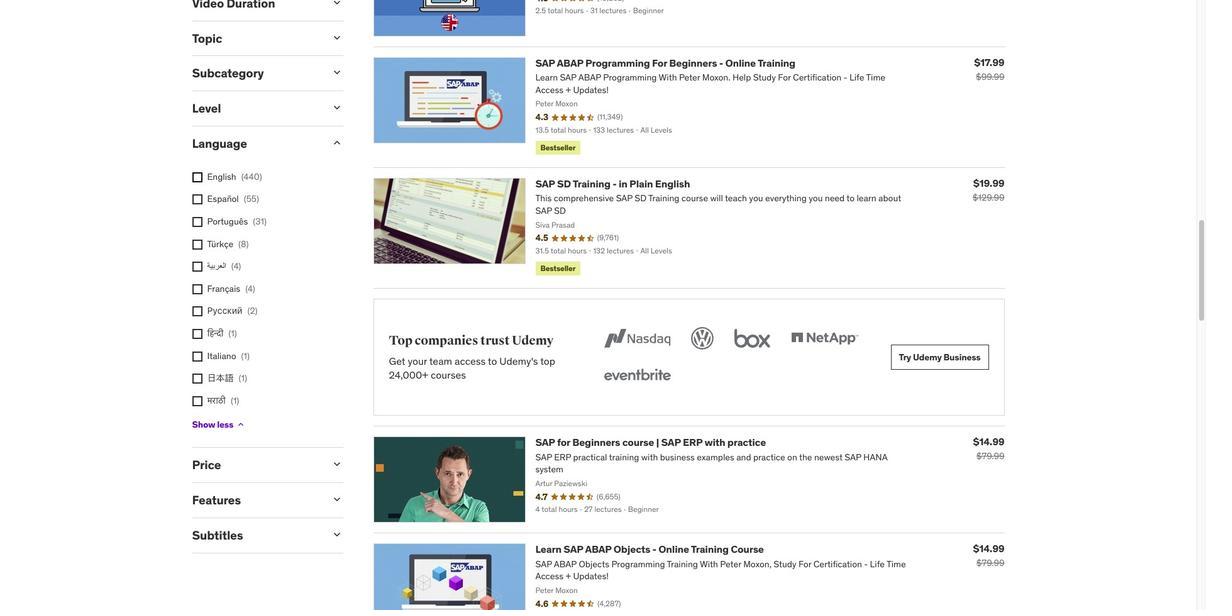 Task type: locate. For each thing, give the bounding box(es) containing it.
(1) right italiano
[[241, 350, 250, 361]]

русский (2)
[[207, 305, 258, 317]]

0 horizontal spatial -
[[613, 178, 617, 190]]

0 horizontal spatial beginners
[[573, 436, 620, 449]]

1 small image from the top
[[331, 31, 343, 44]]

price
[[192, 458, 221, 473]]

sap abap programming for beginners - online training link
[[536, 57, 796, 69]]

2 $79.99 from the top
[[977, 558, 1005, 569]]

xsmall image left العربية at the left of page
[[192, 262, 202, 272]]

training
[[758, 57, 796, 69], [573, 178, 611, 190], [691, 543, 729, 556]]

- left in
[[613, 178, 617, 190]]

français (4)
[[207, 283, 255, 294]]

(1)
[[229, 328, 237, 339], [241, 350, 250, 361], [239, 373, 247, 384], [231, 395, 239, 406]]

français
[[207, 283, 240, 294]]

abap left programming
[[557, 57, 584, 69]]

2 vertical spatial -
[[653, 543, 657, 556]]

2 $14.99 $79.99 from the top
[[973, 542, 1005, 569]]

2 small image from the top
[[331, 66, 343, 79]]

xsmall image left français
[[192, 284, 202, 294]]

0 vertical spatial $14.99
[[973, 436, 1005, 448]]

course
[[623, 436, 654, 449]]

日本語
[[207, 373, 234, 384]]

english up the español
[[207, 171, 236, 182]]

1 horizontal spatial (4)
[[245, 283, 255, 294]]

1 xsmall image from the top
[[192, 172, 202, 182]]

(440)
[[241, 171, 262, 182]]

(55)
[[244, 193, 259, 205]]

हिन्दी (1)
[[207, 328, 237, 339]]

$99.99
[[976, 71, 1005, 82]]

xsmall image left हिन्दी
[[192, 329, 202, 339]]

box image
[[731, 325, 773, 353]]

- right objects on the right of page
[[653, 543, 657, 556]]

learn
[[536, 543, 562, 556]]

(4)
[[231, 261, 241, 272], [245, 283, 255, 294]]

small image for level
[[331, 101, 343, 114]]

show
[[192, 419, 215, 430]]

1 vertical spatial training
[[573, 178, 611, 190]]

1 vertical spatial online
[[659, 543, 689, 556]]

0 vertical spatial beginners
[[669, 57, 717, 69]]

2 vertical spatial training
[[691, 543, 729, 556]]

features
[[192, 493, 241, 508]]

udemy right try
[[913, 352, 942, 363]]

udemy up udemy's
[[512, 333, 554, 349]]

1 horizontal spatial abap
[[585, 543, 612, 556]]

xsmall image for русский
[[192, 307, 202, 317]]

2 horizontal spatial training
[[758, 57, 796, 69]]

türkçe (8)
[[207, 238, 249, 250]]

1 horizontal spatial online
[[726, 57, 756, 69]]

1 vertical spatial (4)
[[245, 283, 255, 294]]

small image for language
[[331, 137, 343, 149]]

(1) right हिन्दी
[[229, 328, 237, 339]]

0 vertical spatial udemy
[[512, 333, 554, 349]]

$19.99 $129.99
[[973, 177, 1005, 203]]

xsmall image left the español
[[192, 195, 202, 205]]

1 vertical spatial $14.99
[[973, 542, 1005, 555]]

xsmall image for português
[[192, 217, 202, 227]]

abap
[[557, 57, 584, 69], [585, 543, 612, 556]]

0 vertical spatial $14.99 $79.99
[[973, 436, 1005, 462]]

0 vertical spatial (4)
[[231, 261, 241, 272]]

small image
[[331, 0, 343, 9], [331, 101, 343, 114], [331, 458, 343, 471], [331, 528, 343, 541]]

0 horizontal spatial udemy
[[512, 333, 554, 349]]

xsmall image for العربية
[[192, 262, 202, 272]]

1 $14.99 $79.99 from the top
[[973, 436, 1005, 462]]

xsmall image
[[192, 172, 202, 182], [192, 217, 202, 227], [192, 262, 202, 272], [192, 307, 202, 317], [192, 329, 202, 339]]

(4) right العربية at the left of page
[[231, 261, 241, 272]]

small image for subtitles
[[331, 528, 343, 541]]

(4) for العربية (4)
[[231, 261, 241, 272]]

topic
[[192, 31, 222, 46]]

0 horizontal spatial abap
[[557, 57, 584, 69]]

english right plain
[[655, 178, 690, 190]]

1 horizontal spatial udemy
[[913, 352, 942, 363]]

subtitles
[[192, 528, 243, 543]]

small image
[[331, 31, 343, 44], [331, 66, 343, 79], [331, 137, 343, 149], [331, 493, 343, 506]]

with
[[705, 436, 726, 449]]

0 vertical spatial abap
[[557, 57, 584, 69]]

0 horizontal spatial (4)
[[231, 261, 241, 272]]

5 xsmall image from the top
[[192, 329, 202, 339]]

मराठी
[[207, 395, 226, 406]]

(4) for français (4)
[[245, 283, 255, 294]]

in
[[619, 178, 628, 190]]

3 small image from the top
[[331, 137, 343, 149]]

nasdaq image
[[601, 325, 673, 353]]

2 $14.99 from the top
[[973, 542, 1005, 555]]

xsmall image for 日本語
[[192, 374, 202, 384]]

1 vertical spatial $79.99
[[977, 558, 1005, 569]]

xsmall image left english (440)
[[192, 172, 202, 182]]

xsmall image
[[192, 195, 202, 205], [192, 239, 202, 250], [192, 284, 202, 294], [192, 351, 202, 361], [192, 374, 202, 384], [192, 396, 202, 406], [236, 420, 246, 430]]

english
[[207, 171, 236, 182], [655, 178, 690, 190]]

xsmall image inside show less button
[[236, 420, 246, 430]]

0 vertical spatial -
[[719, 57, 724, 69]]

$129.99
[[973, 192, 1005, 203]]

eventbrite image
[[601, 363, 673, 390]]

sap
[[536, 57, 555, 69], [536, 178, 555, 190], [536, 436, 555, 449], [661, 436, 681, 449], [564, 543, 583, 556]]

4 small image from the top
[[331, 528, 343, 541]]

2 xsmall image from the top
[[192, 217, 202, 227]]

3 xsmall image from the top
[[192, 262, 202, 272]]

$79.99
[[977, 451, 1005, 462], [977, 558, 1005, 569]]

language button
[[192, 136, 321, 151]]

1 $79.99 from the top
[[977, 451, 1005, 462]]

1 vertical spatial beginners
[[573, 436, 620, 449]]

1 horizontal spatial training
[[691, 543, 729, 556]]

(4) up (2)
[[245, 283, 255, 294]]

3 small image from the top
[[331, 458, 343, 471]]

2 small image from the top
[[331, 101, 343, 114]]

(1) right मराठी on the bottom left of page
[[231, 395, 239, 406]]

xsmall image left italiano
[[192, 351, 202, 361]]

xsmall image left português
[[192, 217, 202, 227]]

course
[[731, 543, 764, 556]]

0 horizontal spatial online
[[659, 543, 689, 556]]

xsmall image left 日本語
[[192, 374, 202, 384]]

xsmall image right less
[[236, 420, 246, 430]]

abap left objects on the right of page
[[585, 543, 612, 556]]

4 small image from the top
[[331, 493, 343, 506]]

(1) right 日本語
[[239, 373, 247, 384]]

4 xsmall image from the top
[[192, 307, 202, 317]]

sap for beginners course | sap erp with practice
[[536, 436, 766, 449]]

online
[[726, 57, 756, 69], [659, 543, 689, 556]]

team
[[429, 355, 452, 367]]

xsmall image for italiano
[[192, 351, 202, 361]]

italiano
[[207, 350, 236, 361]]

$14.99 $79.99
[[973, 436, 1005, 462], [973, 542, 1005, 569]]

small image for price
[[331, 458, 343, 471]]

xsmall image left 'türkçe'
[[192, 239, 202, 250]]

-
[[719, 57, 724, 69], [613, 178, 617, 190], [653, 543, 657, 556]]

top
[[389, 333, 413, 349]]

beginners
[[669, 57, 717, 69], [573, 436, 620, 449]]

get
[[389, 355, 406, 367]]

1 $14.99 from the top
[[973, 436, 1005, 448]]

- right for
[[719, 57, 724, 69]]

xsmall image left मराठी on the bottom left of page
[[192, 396, 202, 406]]

udemy
[[512, 333, 554, 349], [913, 352, 942, 363]]

programming
[[586, 57, 650, 69]]

xsmall image left русский
[[192, 307, 202, 317]]

xsmall image for español
[[192, 195, 202, 205]]

العربية
[[207, 261, 226, 272]]

2 horizontal spatial -
[[719, 57, 724, 69]]

objects
[[614, 543, 651, 556]]

$14.99
[[973, 436, 1005, 448], [973, 542, 1005, 555]]

$14.99 $79.99 for sap for beginners course | sap erp with practice
[[973, 436, 1005, 462]]

top
[[540, 355, 555, 367]]

subcategory button
[[192, 66, 321, 81]]

0 horizontal spatial english
[[207, 171, 236, 182]]

1 vertical spatial $14.99 $79.99
[[973, 542, 1005, 569]]

0 vertical spatial $79.99
[[977, 451, 1005, 462]]

xsmall image for türkçe
[[192, 239, 202, 250]]



Task type: vqa. For each thing, say whether or not it's contained in the screenshot.
Gift this course link
no



Task type: describe. For each thing, give the bounding box(es) containing it.
small image for subcategory
[[331, 66, 343, 79]]

language
[[192, 136, 247, 151]]

for
[[557, 436, 570, 449]]

sap for sap sd training - in plain english
[[536, 178, 555, 190]]

$79.99 for sap for beginners course | sap erp with practice
[[977, 451, 1005, 462]]

italiano (1)
[[207, 350, 250, 361]]

sap sd training - in plain english
[[536, 178, 690, 190]]

日本語 (1)
[[207, 373, 247, 384]]

level
[[192, 101, 221, 116]]

sap for beginners course | sap erp with practice link
[[536, 436, 766, 449]]

$14.99 for learn sap abap objects - online training course
[[973, 542, 1005, 555]]

sd
[[557, 178, 571, 190]]

features button
[[192, 493, 321, 508]]

less
[[217, 419, 233, 430]]

xsmall image for english
[[192, 172, 202, 182]]

udemy's
[[500, 355, 538, 367]]

practice
[[728, 436, 766, 449]]

show less button
[[192, 412, 246, 437]]

to
[[488, 355, 497, 367]]

topic button
[[192, 31, 321, 46]]

english (440)
[[207, 171, 262, 182]]

show less
[[192, 419, 233, 430]]

$14.99 $79.99 for learn sap abap objects - online training course
[[973, 542, 1005, 569]]

1 horizontal spatial -
[[653, 543, 657, 556]]

volkswagen image
[[689, 325, 716, 353]]

companies
[[415, 333, 478, 349]]

subtitles button
[[192, 528, 321, 543]]

(2)
[[247, 305, 258, 317]]

0 vertical spatial online
[[726, 57, 756, 69]]

business
[[944, 352, 981, 363]]

plain
[[630, 178, 653, 190]]

xsmall image for मराठी
[[192, 396, 202, 406]]

العربية (4)
[[207, 261, 241, 272]]

level button
[[192, 101, 321, 116]]

subcategory
[[192, 66, 264, 81]]

$17.99
[[975, 56, 1005, 69]]

sap for sap for beginners course | sap erp with practice
[[536, 436, 555, 449]]

1 vertical spatial -
[[613, 178, 617, 190]]

try udemy business
[[899, 352, 981, 363]]

1 horizontal spatial beginners
[[669, 57, 717, 69]]

24,000+
[[389, 369, 429, 381]]

español
[[207, 193, 239, 205]]

español (55)
[[207, 193, 259, 205]]

türkçe
[[207, 238, 233, 250]]

(1) for italiano (1)
[[241, 350, 250, 361]]

your
[[408, 355, 427, 367]]

$17.99 $99.99
[[975, 56, 1005, 82]]

(1) for 日本語 (1)
[[239, 373, 247, 384]]

(1) for मराठी (1)
[[231, 395, 239, 406]]

$14.99 for sap for beginners course | sap erp with practice
[[973, 436, 1005, 448]]

русский
[[207, 305, 242, 317]]

sap abap programming for beginners - online training
[[536, 57, 796, 69]]

(31)
[[253, 216, 267, 227]]

courses
[[431, 369, 466, 381]]

português (31)
[[207, 216, 267, 227]]

(8)
[[238, 238, 249, 250]]

netapp image
[[789, 325, 861, 353]]

price button
[[192, 458, 321, 473]]

português
[[207, 216, 248, 227]]

|
[[656, 436, 659, 449]]

udemy inside top companies trust udemy get your team access to udemy's top 24,000+ courses
[[512, 333, 554, 349]]

sap for sap abap programming for beginners - online training
[[536, 57, 555, 69]]

small image for features
[[331, 493, 343, 506]]

$79.99 for learn sap abap objects - online training course
[[977, 558, 1005, 569]]

0 vertical spatial training
[[758, 57, 796, 69]]

trust
[[481, 333, 510, 349]]

1 small image from the top
[[331, 0, 343, 9]]

small image for topic
[[331, 31, 343, 44]]

1 vertical spatial udemy
[[913, 352, 942, 363]]

for
[[652, 57, 667, 69]]

0 horizontal spatial training
[[573, 178, 611, 190]]

xsmall image for français
[[192, 284, 202, 294]]

$19.99
[[974, 177, 1005, 189]]

learn sap abap objects - online training course link
[[536, 543, 764, 556]]

learn sap abap objects - online training course
[[536, 543, 764, 556]]

erp
[[683, 436, 703, 449]]

try udemy business link
[[891, 345, 989, 370]]

top companies trust udemy get your team access to udemy's top 24,000+ courses
[[389, 333, 555, 381]]

sap sd training - in plain english link
[[536, 178, 690, 190]]

xsmall image for हिन्दी
[[192, 329, 202, 339]]

try
[[899, 352, 912, 363]]

हिन्दी
[[207, 328, 224, 339]]

मराठी (1)
[[207, 395, 239, 406]]

access
[[455, 355, 486, 367]]

(1) for हिन्दी (1)
[[229, 328, 237, 339]]

1 vertical spatial abap
[[585, 543, 612, 556]]

1 horizontal spatial english
[[655, 178, 690, 190]]



